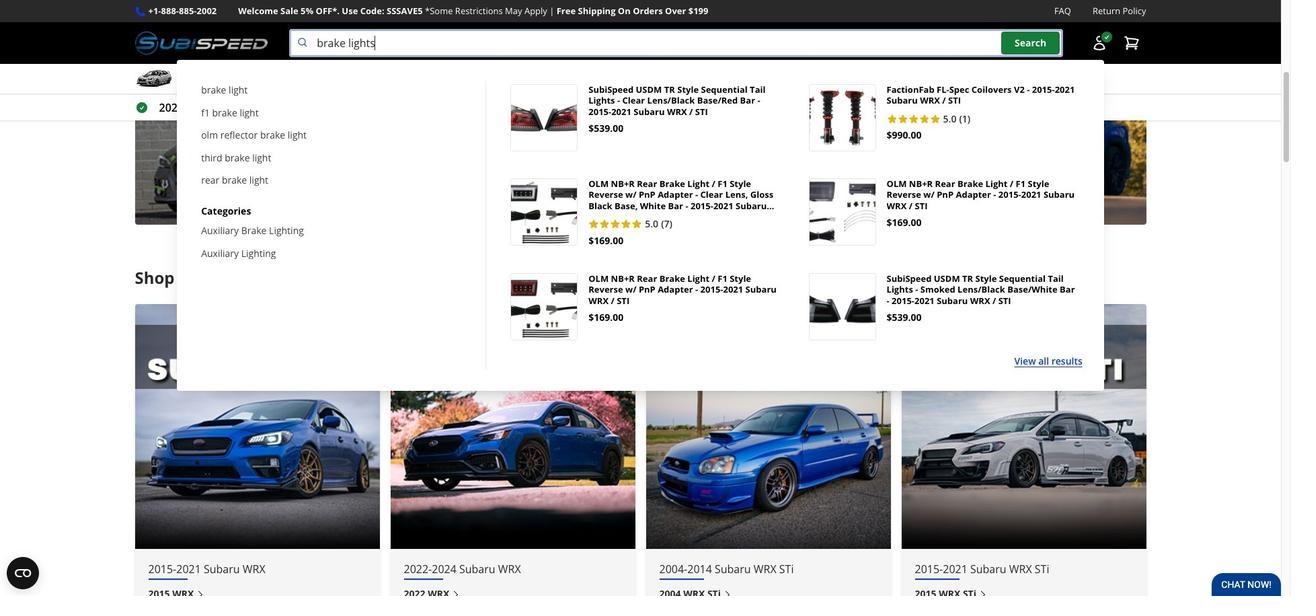 Task type: locate. For each thing, give the bounding box(es) containing it.
0 horizontal spatial olm nb+r rear brake light / f1 style reverse w/ pnp adapter - 2015-2021 subaru wrx / sti image
[[511, 274, 577, 340]]

open widget image
[[7, 557, 39, 589]]

search input field
[[289, 29, 1063, 57]]

1 vertical spatial olm nb+r rear brake light / f1 style reverse w/ pnp adapter - 2015-2021 subaru wrx / sti image
[[511, 274, 577, 340]]

olm nb+r rear brake light / f1 style reverse w/ pnp adapter - 2015-2021 subaru wrx / sti image
[[810, 179, 876, 245], [511, 274, 577, 340]]

2015-2021 wrx sti aftermarket parts image
[[902, 304, 1147, 549]]

button image
[[1092, 35, 1108, 51]]

factionfab fl-spec coilovers v2 - 2015-2021 subaru wrx / sti image
[[810, 85, 876, 151]]

0 vertical spatial olm nb+r rear brake light / f1 style reverse w/ pnp adapter - 2015-2021 subaru wrx / sti image
[[810, 179, 876, 245]]

coilovers image
[[477, 19, 805, 225]]

earn rewards image
[[818, 19, 1147, 225]]

subispeed usdm tr style sequential tail lights - clear lens/black base/red bar - 2015-2021 subaru wrx / sti image
[[511, 85, 577, 151]]

2015-21 wrx mods image
[[135, 304, 380, 549]]



Task type: describe. For each thing, give the bounding box(es) containing it.
wrx sti mods image
[[646, 304, 891, 549]]

1 horizontal spatial olm nb+r rear brake light / f1 style reverse w/ pnp adapter - 2015-2021 subaru wrx / sti image
[[810, 179, 876, 245]]

deals image
[[135, 19, 463, 225]]

2022-2024 wrx mods image
[[391, 304, 635, 549]]

subispeed usdm tr style sequential tail lights - smoked lens/black base/white bar - 2015-2021 subaru wrx / sti image
[[810, 274, 876, 340]]

olm nb+r rear brake light / f1 style reverse w/ pnp adapter - clear lens, gloss black base, white bar - 2015-2021 subaru wrx / sti image
[[511, 179, 577, 245]]

subispeed logo image
[[135, 29, 268, 57]]



Task type: vqa. For each thing, say whether or not it's contained in the screenshot.
Earn Rewards image
yes



